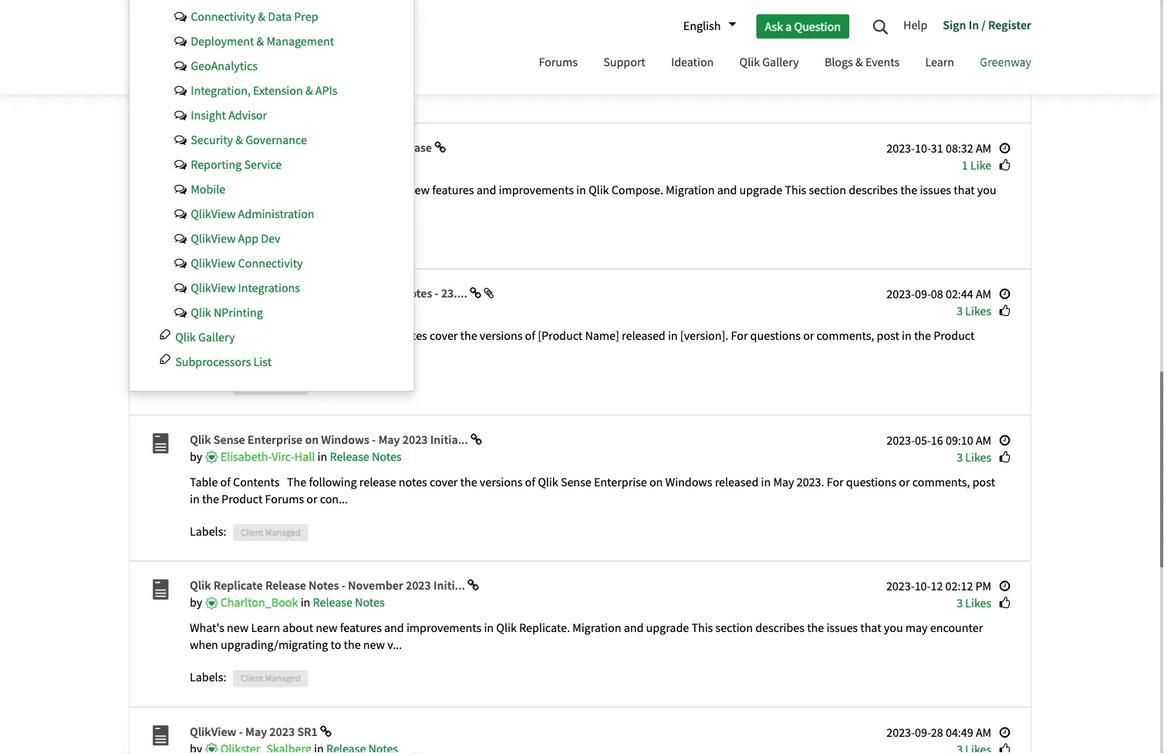 Task type: describe. For each thing, give the bounding box(es) containing it.
0 vertical spatial geoanalytics
[[191, 58, 258, 74]]

describes inside the table of contents        what's new     learn about new features and improvements in qlik compose.         migration and upgrade           this section describes the issues that you may encounte...
[[849, 182, 898, 198]]

community link
[[129, 48, 512, 72]]

the for forums
[[287, 475, 307, 491]]

ask a question
[[765, 18, 841, 34]]

initial
[[358, 140, 389, 155]]

[version].
[[681, 328, 729, 344]]

12
[[931, 579, 943, 595]]

mobile
[[191, 181, 226, 197]]

versions for qlik
[[480, 475, 523, 491]]

to inside table of contents        what's new   learn about new features and improvements in qlik enterprise manager.   migration and upgrade   before upgrading, it's important to review the migration and upgr...
[[244, 53, 255, 69]]

enterprise for upgr...
[[613, 36, 666, 52]]

1 vertical spatial connectivity
[[238, 256, 303, 271]]

for inside table of contents            the following release notes cover the versions of [product name] released in [version]. for questions or comments, post in the product forums or contact qlik support...
[[731, 328, 748, 344]]

client managed link for table of contents        what's new     learn about new features and improvements in qlik compose.         migration and upgrade           this section describes the issues that you may encounte...
[[233, 232, 308, 249]]

client managed link for what's new   learn about new features and improvements in qlik replicate.   migration and upgrade   this section describes the issues that you may encounter when upgrading/migrating to the new v...
[[233, 671, 308, 688]]

client for table of contents            the following release notes cover the versions of [product name] released in [version]. for questions or comments, post in the product forums or contact qlik support...
[[241, 381, 263, 393]]

app
[[238, 231, 259, 247]]

qlik replicate release notes - november 2023 initi... link
[[190, 578, 468, 594]]

table for table of contents            the following release notes cover the versions of qlik sense enterprise on windows released in may 2023. for questions or comments, post in the product forums or con...
[[190, 475, 218, 491]]

qlik.com | qlik help | resources
[[129, 18, 290, 34]]

cover for [product
[[430, 328, 458, 344]]

package
[[312, 286, 356, 301]]

2
[[957, 11, 963, 27]]

reporting service link
[[191, 157, 282, 173]]

released inside table of contents            the following release notes cover the versions of qlik sense enterprise on windows released in may 2023. for questions or comments, post in the product forums or con...
[[715, 475, 759, 491]]

there are no unread messages in this message board image for qlikview app dev
[[173, 232, 188, 245]]

insight advisor
[[191, 107, 267, 123]]

08:32
[[946, 141, 974, 156]]

0 vertical spatial sense
[[214, 432, 245, 448]]

client managed for table of contents            the following release notes cover the versions of [product name] released in [version]. for questions or comments, post in the product forums or contact qlik support...
[[241, 381, 301, 393]]

initi...
[[434, 578, 465, 594]]

‎2023- left 28 at the right bottom of the page
[[887, 725, 915, 741]]

labels: for table of contents            the following release notes cover the versions of qlik sense enterprise on windows released in may 2023. for questions or comments, post in the product forums or con...
[[190, 524, 226, 540]]

‎2023- for ‎2023-10-12
[[887, 579, 915, 595]]

help link
[[904, 12, 936, 41]]

question
[[795, 18, 841, 34]]

questions inside table of contents            the following release notes cover the versions of qlik sense enterprise on windows released in may 2023. for questions or comments, post in the product forums or con...
[[846, 475, 897, 491]]

learn inside learn 'popup button'
[[926, 54, 955, 70]]

virc-
[[272, 449, 295, 465]]

2023 left sr1
[[270, 725, 295, 740]]

employee image for ana_yakushi
[[205, 305, 218, 318]]

service
[[244, 157, 282, 173]]

forums inside table of contents            the following release notes cover the versions of qlik sense enterprise on windows released in may 2023. for questions or comments, post in the product forums or con...
[[265, 492, 304, 507]]

0 horizontal spatial on
[[305, 432, 319, 448]]

28
[[931, 725, 944, 741]]

contact
[[245, 345, 283, 361]]

there are no unread messages in this message board image for geoanalytics
[[173, 59, 188, 72]]

labels: for table of contents        what's new     learn about new features and improvements in qlik compose.         migration and upgrade           this section describes the issues that you may encounte...
[[190, 232, 226, 247]]

deployment & management link
[[191, 33, 334, 49]]

of for table of contents            the following release notes cover the versions of [product name] released in [version]. for questions or comments, post in the product forums or contact qlik support...
[[220, 328, 231, 344]]

05-
[[915, 433, 931, 449]]

qlik nprinting link
[[191, 305, 263, 321]]

1
[[962, 158, 968, 173]]

to inside what's new   learn about new features and improvements in qlik replicate.   migration and upgrade   this section describes the issues that you may encounter when upgrading/migrating to the new v...
[[331, 638, 341, 654]]

labels: heading for table of contents            the following release notes cover the versions of [product name] released in [version]. for questions or comments, post in the product forums or contact qlik support...
[[190, 377, 228, 394]]

name]
[[585, 328, 620, 344]]

release for forums
[[359, 475, 396, 491]]

qlik inside menu bar
[[740, 54, 760, 70]]

table of contents        what's new     learn about new features and improvements in qlik compose.         migration and upgrade           this section describes the issues that you may encounte...
[[190, 182, 997, 215]]

08
[[931, 287, 944, 303]]

1 horizontal spatial may
[[378, 432, 400, 448]]

managed for table of contents            the following release notes cover the versions of [product name] released in [version]. for questions or comments, post in the product forums or contact qlik support...
[[265, 381, 301, 393]]

qlikview connectivity link
[[191, 256, 303, 271]]

you inside the table of contents        what's new     learn about new features and improvements in qlik compose.         migration and upgrade           this section describes the issues that you may encounte...
[[978, 182, 997, 198]]

sign in / register link
[[936, 12, 1032, 41]]

ana_yakushi link
[[220, 303, 285, 319]]

managed for what's new   learn about new features and improvements in qlik replicate.   migration and upgrade   this section describes the issues that you may encounter when upgrading/migrating to the new v...
[[265, 673, 301, 685]]

forums inside table of contents            the following release notes cover the versions of [product name] released in [version]. for questions or comments, post in the product forums or contact qlik support...
[[190, 345, 229, 361]]

2023 left initi...
[[406, 578, 431, 594]]

2023 left initia...
[[403, 432, 428, 448]]

replicate
[[214, 578, 263, 594]]

1 | from the left
[[177, 18, 180, 34]]

dev
[[261, 231, 281, 247]]

connectivity & data prep link
[[191, 9, 318, 24]]

windows inside table of contents            the following release notes cover the versions of qlik sense enterprise on windows released in may 2023. for questions or comments, post in the product forums or con...
[[666, 475, 713, 491]]

qlikview administration link
[[191, 206, 315, 222]]

describes inside what's new   learn about new features and improvements in qlik replicate.   migration and upgrade   this section describes the issues that you may encounter when upgrading/migrating to the new v...
[[756, 621, 805, 637]]

integration, extension & apis
[[191, 83, 338, 98]]

questions inside table of contents            the following release notes cover the versions of [product name] released in [version]. for questions or comments, post in the product forums or contact qlik support...
[[751, 328, 801, 344]]

‎2023-09-28 04:49 am
[[887, 725, 992, 741]]

qlikview - may 2023 sr1
[[190, 725, 320, 740]]

before
[[838, 36, 872, 52]]

message contains a hyperlink image for the
[[471, 434, 482, 446]]

improvements for in
[[500, 36, 575, 52]]

qlikview app dev link
[[191, 231, 281, 247]]

migration inside table of contents        what's new   learn about new features and improvements in qlik enterprise manager.   migration and upgrade   before upgrading, it's important to review the migration and upgr...
[[718, 36, 767, 52]]

in release notes for release
[[318, 449, 402, 465]]

09:10
[[946, 433, 974, 449]]

labels: for table of contents        what's new   learn about new features and improvements in qlik enterprise manager.   migration and upgrade   before upgrading, it's important to review the migration and upgr...
[[190, 85, 226, 101]]

blogs & events button
[[813, 41, 912, 86]]

message contains a hyperlink image for the
[[470, 288, 482, 300]]

migration inside the table of contents        what's new     learn about new features and improvements in qlik compose.         migration and upgrade           this section describes the issues that you may encounte...
[[666, 182, 715, 198]]

gallery for qlik gallery link to the bottom
[[198, 330, 235, 345]]

there are no unread messages in this message board image for connectivity & data prep
[[173, 10, 188, 22]]

qlikview integrations
[[191, 280, 300, 296]]

client managed for table of contents        what's new   learn about new features and improvements in qlik enterprise manager.   migration and upgrade   before upgrading, it's important to review the migration and upgr...
[[241, 88, 301, 100]]

labels: for what's new   learn about new features and improvements in qlik replicate.   migration and upgrade   this section describes the issues that you may encounter when upgrading/migrating to the new v...
[[190, 670, 226, 686]]

release up new
[[313, 10, 353, 26]]

3 for 02:12
[[957, 596, 963, 612]]

english
[[684, 18, 721, 34]]

managed for table of contents        what's new   learn about new features and improvements in qlik enterprise manager.   migration and upgrade   before upgrading, it's important to review the migration and upgr...
[[265, 88, 301, 100]]

released inside table of contents            the following release notes cover the versions of [product name] released in [version]. for questions or comments, post in the product forums or contact qlik support...
[[622, 328, 666, 344]]

integrations
[[238, 280, 300, 296]]

issues inside what's new   learn about new features and improvements in qlik replicate.   migration and upgrade   this section describes the issues that you may encounter when upgrading/migrating to the new v...
[[827, 621, 858, 637]]

qlikview administration
[[191, 206, 315, 222]]

elisabeth-virc- hall
[[220, 449, 315, 465]]

governance
[[246, 132, 307, 148]]

‎2023- for ‎2023-05-16
[[887, 433, 915, 449]]

there are no unread messages in this message board image for security & governance
[[173, 134, 188, 146]]

3 likes link for 09:10
[[957, 450, 992, 466]]

qlik compose - november 2023 initial release link
[[190, 140, 435, 155]]

replicate.
[[519, 621, 570, 637]]

2 | from the left
[[232, 18, 235, 34]]

about for new
[[375, 182, 406, 198]]

upgrading/migrating
[[221, 638, 328, 654]]

message contains an attachment image
[[484, 288, 494, 300]]

client managed link for table of contents        what's new   learn about new features and improvements in qlik enterprise manager.   migration and upgrade   before upgrading, it's important to review the migration and upgr...
[[233, 86, 308, 103]]

qlik.com
[[129, 18, 175, 34]]

sign
[[943, 17, 967, 32]]

issues inside the table of contents        what's new     learn about new features and improvements in qlik compose.         migration and upgrade           this section describes the issues that you may encounte...
[[920, 182, 952, 198]]

1 vertical spatial qlik gallery link
[[175, 330, 235, 345]]

3 likes link for 02:12
[[957, 596, 992, 612]]

english button
[[676, 13, 737, 39]]

0 horizontal spatial help
[[206, 18, 230, 34]]

that inside what's new   learn about new features and improvements in qlik replicate.   migration and upgrade   this section describes the issues that you may encounter when upgrading/migrating to the new v...
[[861, 621, 882, 637]]

may inside table of contents            the following release notes cover the versions of qlik sense enterprise on windows released in may 2023. for questions or comments, post in the product forums or con...
[[774, 475, 795, 491]]

v...
[[388, 638, 402, 654]]

release for support...
[[359, 328, 396, 344]]

qlikview - may 2023 sr1 link
[[190, 725, 320, 740]]

release down qlik replicate release notes - november 2023 initi... link
[[313, 595, 353, 611]]

qlikview for qlikview connectivity
[[191, 256, 236, 271]]

1 horizontal spatial qlik gallery link
[[728, 41, 811, 86]]

encounter
[[931, 621, 983, 637]]

this is an article image for table
[[145, 433, 174, 462]]

qlikview app dev
[[191, 231, 281, 247]]

forums inside dropdown button
[[539, 54, 578, 70]]

initia...
[[430, 432, 468, 448]]

in release notes for features
[[301, 595, 385, 611]]

upgrade inside what's new   learn about new features and improvements in qlik replicate.   migration and upgrade   this section describes the issues that you may encounter when upgrading/migrating to the new v...
[[646, 621, 689, 637]]

ideation
[[671, 54, 714, 70]]

support
[[604, 54, 646, 70]]

by for table of contents        what's new     learn about new features and improvements in qlik compose.         migration and upgrade           this section describes the issues that you may encounte...
[[190, 157, 205, 173]]

‎2023-10-12 02:12 pm 3 likes
[[887, 579, 992, 612]]

cover for qlik
[[430, 475, 458, 491]]

about inside what's new   learn about new features and improvements in qlik replicate.   migration and upgrade   this section describes the issues that you may encounter when upgrading/migrating to the new v...
[[283, 621, 313, 637]]

release notes link for features
[[313, 595, 385, 611]]

0 vertical spatial windows
[[321, 432, 370, 448]]

release right initial
[[391, 140, 432, 155]]

likes for 02:12
[[966, 596, 992, 612]]

this is an article image for what's
[[145, 579, 174, 608]]

blog image
[[157, 329, 173, 343]]

charlton_book link for may
[[220, 157, 298, 173]]

following for support...
[[309, 328, 357, 344]]

deployment
[[191, 33, 254, 49]]

may inside the table of contents        what's new     learn about new features and improvements in qlik compose.         migration and upgrade           this section describes the issues that you may encounte...
[[190, 199, 212, 215]]

what's new   learn about new features and improvements in qlik replicate.   migration and upgrade   this section describes the issues that you may encounter when upgrading/migrating to the new v...
[[190, 621, 983, 654]]

con...
[[320, 492, 348, 507]]

qlik nprinting
[[191, 305, 263, 321]]

compose
[[214, 140, 263, 155]]

labels: heading for what's new   learn about new features and improvements in qlik replicate.   migration and upgrade   this section describes the issues that you may encounter when upgrading/migrating to the new v...
[[190, 670, 228, 687]]

features for new
[[432, 182, 474, 198]]

notes for and
[[355, 595, 385, 611]]

section inside what's new   learn about new features and improvements in qlik replicate.   migration and upgrade   this section describes the issues that you may encounter when upgrading/migrating to the new v...
[[716, 621, 753, 637]]

release down qlik sense enterprise on windows - may 2023 initia... link
[[330, 449, 369, 465]]

section inside the table of contents        what's new     learn about new features and improvements in qlik compose.         migration and upgrade           this section describes the issues that you may encounte...
[[809, 182, 847, 198]]

likes for 02:44
[[966, 304, 992, 320]]

subprocessors list link
[[175, 354, 272, 370]]

‎2023- for ‎2023-10-31
[[887, 141, 915, 156]]

table of contents            the following release notes cover the versions of [product name] released in [version]. for questions or comments, post in the product forums or contact qlik support...
[[190, 328, 975, 361]]

notes for about
[[355, 10, 385, 26]]

client managed link for table of contents            the following release notes cover the versions of [product name] released in [version]. for questions or comments, post in the product forums or contact qlik support...
[[233, 379, 308, 396]]

labels: for table of contents            the following release notes cover the versions of [product name] released in [version]. for questions or comments, post in the product forums or contact qlik support...
[[190, 378, 226, 394]]

0 horizontal spatial november
[[272, 140, 327, 155]]

menu bar containing forums
[[527, 41, 1043, 86]]

sense inside table of contents            the following release notes cover the versions of qlik sense enterprise on windows released in may 2023. for questions or comments, post in the product forums or con...
[[561, 475, 592, 491]]

connectivity & data prep
[[191, 9, 318, 24]]

register
[[989, 17, 1032, 32]]

qlik inside table of contents            the following release notes cover the versions of [product name] released in [version]. for questions or comments, post in the product forums or contact qlik support...
[[286, 345, 306, 361]]

mobile link
[[191, 181, 226, 197]]

in inside table of contents        what's new   learn about new features and improvements in qlik enterprise manager.   migration and upgrade   before upgrading, it's important to review the migration and upgr...
[[578, 36, 588, 52]]

there are no unread messages in this message board image for qlikview integrations
[[173, 282, 188, 294]]

am for 02:44 am
[[976, 287, 992, 303]]

product inside table of contents            the following release notes cover the versions of qlik sense enterprise on windows released in may 2023. for questions or comments, post in the product forums or con...
[[222, 492, 263, 507]]

product inside table of contents            the following release notes cover the versions of [product name] released in [version]. for questions or comments, post in the product forums or contact qlik support...
[[934, 328, 975, 344]]

upgrade
[[792, 36, 836, 52]]

managed for table of contents        what's new     learn about new features and improvements in qlik compose.         migration and upgrade           this section describes the issues that you may encounte...
[[265, 235, 301, 247]]

2 likes
[[957, 11, 992, 27]]

16
[[931, 433, 944, 449]]

there are no unread messages in this message board image for qlikview connectivity
[[173, 257, 188, 269]]

in qlik inside what's new   learn about new features and improvements in qlik replicate.   migration and upgrade   this section describes the issues that you may encounter when upgrading/migrating to the new v...
[[484, 621, 517, 637]]

greenway
[[980, 54, 1032, 70]]

there are no unread messages in this message board image for integration, extension & apis
[[173, 84, 188, 97]]



Task type: locate. For each thing, give the bounding box(es) containing it.
‎2023-05-16 09:10 am 3 likes
[[887, 433, 992, 466]]

improvements
[[500, 36, 575, 52], [499, 182, 574, 198], [407, 621, 482, 637]]

labels: heading for table of contents        what's new     learn about new features and improvements in qlik compose.         migration and upgrade           this section describes the issues that you may encounte...
[[190, 231, 228, 248]]

there are no unread messages in this message board image up blog image
[[173, 282, 188, 294]]

contents for table of contents        what's new     learn about new features and improvements in qlik compose.         migration and upgrade           this section describes the issues that you may encounte...
[[233, 182, 280, 198]]

deployment & management
[[191, 33, 334, 49]]

0 vertical spatial 3
[[957, 304, 963, 320]]

1 vertical spatial 3
[[957, 450, 963, 466]]

1 vertical spatial section
[[716, 621, 753, 637]]

improvements inside what's new   learn about new features and improvements in qlik replicate.   migration and upgrade   this section describes the issues that you may encounter when upgrading/migrating to the new v...
[[407, 621, 482, 637]]

& for management
[[257, 33, 264, 49]]

enterprise
[[613, 36, 666, 52], [248, 432, 303, 448], [594, 475, 647, 491]]

qlik gallery link down "ask"
[[728, 41, 811, 86]]

charlton_book up the deployment & management link
[[220, 10, 298, 26]]

4 client managed link from the top
[[233, 525, 308, 542]]

reporting service
[[191, 157, 282, 173]]

employee image for elisabeth-virc-
[[205, 452, 218, 465]]

notes inside table of contents            the following release notes cover the versions of [product name] released in [version]. for questions or comments, post in the product forums or contact qlik support...
[[399, 328, 427, 344]]

1 horizontal spatial may
[[906, 621, 928, 637]]

0 vertical spatial notes
[[399, 328, 427, 344]]

ideation button
[[660, 41, 726, 86]]

the inside the table of contents        what's new     learn about new features and improvements in qlik compose.         migration and upgrade           this section describes the issues that you may encounte...
[[901, 182, 918, 198]]

qlik.com link
[[129, 18, 175, 34]]

release notes link
[[313, 10, 385, 26], [330, 449, 402, 465], [313, 595, 385, 611]]

encounte...
[[215, 199, 272, 215]]

0 vertical spatial enterprise
[[613, 36, 666, 52]]

connectivity down dev
[[238, 256, 303, 271]]

1 horizontal spatial november
[[348, 578, 403, 594]]

qlik gallery up the subprocessors
[[175, 330, 235, 345]]

4 contents from the top
[[233, 475, 280, 491]]

3 contents from the top
[[233, 328, 280, 344]]

1 labels: from the top
[[190, 85, 226, 101]]

1 vertical spatial for
[[827, 475, 844, 491]]

managed down "review"
[[265, 88, 301, 100]]

enterprise for product
[[594, 475, 647, 491]]

november
[[272, 140, 327, 155], [348, 578, 403, 594]]

1 vertical spatial improvements
[[499, 182, 574, 198]]

in qlik inside the table of contents        what's new     learn about new features and improvements in qlik compose.         migration and upgrade           this section describes the issues that you may encounte...
[[576, 182, 609, 198]]

3 there are no unread messages in this message board image from the top
[[173, 158, 188, 171]]

3 managed from the top
[[265, 381, 301, 393]]

features
[[434, 36, 475, 52], [432, 182, 474, 198], [340, 621, 382, 637]]

1 vertical spatial charlton_book
[[220, 157, 298, 173]]

may left initia...
[[378, 432, 400, 448]]

0 horizontal spatial this
[[692, 621, 713, 637]]

1 vertical spatial what's
[[282, 182, 317, 198]]

2 vertical spatial migration
[[573, 621, 622, 637]]

1 likes from the top
[[966, 11, 992, 27]]

0 vertical spatial message contains a hyperlink image
[[435, 141, 446, 154]]

following inside table of contents            the following release notes cover the versions of qlik sense enterprise on windows released in may 2023. for questions or comments, post in the product forums or con...
[[309, 475, 357, 491]]

learn up 'upgrading/migrating'
[[251, 621, 280, 637]]

4 am from the top
[[976, 725, 992, 741]]

reporting
[[191, 157, 242, 173]]

versions for [product
[[480, 328, 523, 344]]

2 likes link
[[957, 11, 992, 27]]

gallery inside qlik gallery link
[[763, 54, 799, 70]]

1 vertical spatial features
[[432, 182, 474, 198]]

qlik gallery link up the subprocessors
[[175, 330, 235, 345]]

to left v...
[[331, 638, 341, 654]]

features for new
[[434, 36, 475, 52]]

employee image left ana_yakushi link
[[205, 305, 218, 318]]

subprocessors list
[[175, 354, 272, 370]]

release right package
[[359, 286, 400, 301]]

1 vertical spatial about
[[375, 182, 406, 198]]

on inside table of contents            the following release notes cover the versions of qlik sense enterprise on windows released in may 2023. for questions or comments, post in the product forums or con...
[[650, 475, 663, 491]]

2 charlton_book from the top
[[220, 157, 298, 173]]

2023
[[330, 140, 355, 155], [403, 432, 428, 448], [406, 578, 431, 594], [270, 725, 295, 740]]

about for new
[[376, 36, 407, 52]]

there are no unread messages in this message board image
[[173, 35, 188, 47], [173, 59, 188, 72], [173, 84, 188, 97], [173, 109, 188, 121], [173, 282, 188, 294]]

message contains a hyperlink image
[[435, 141, 446, 154], [471, 434, 482, 446], [320, 726, 332, 739]]

1 notes from the top
[[399, 328, 427, 344]]

1 client managed from the top
[[241, 88, 301, 100]]

what's up administration
[[282, 182, 317, 198]]

for right the [version].
[[731, 328, 748, 344]]

am inside '‎2023-09-08 02:44 am 3 likes'
[[976, 287, 992, 303]]

09- inside '‎2023-09-08 02:44 am 3 likes'
[[915, 287, 931, 303]]

there are no unread messages in this message board image left important
[[173, 59, 188, 72]]

what's inside what's new   learn about new features and improvements in qlik replicate.   migration and upgrade   this section describes the issues that you may encounter when upgrading/migrating to the new v...
[[190, 621, 224, 637]]

upgrading,
[[875, 36, 931, 52]]

10- for 31
[[915, 141, 931, 156]]

learn down it's
[[926, 54, 955, 70]]

the inside table of contents            the following release notes cover the versions of [product name] released in [version]. for questions or comments, post in the product forums or contact qlik support...
[[287, 328, 307, 344]]

likes inside ‎2023-05-16 09:10 am 3 likes
[[966, 450, 992, 466]]

2 am from the top
[[976, 287, 992, 303]]

1 charlton_book from the top
[[220, 10, 298, 26]]

there are no unread messages in this message board image up qlik image
[[173, 35, 188, 47]]

2 client managed link from the top
[[233, 232, 308, 249]]

client managed for what's new   learn about new features and improvements in qlik replicate.   migration and upgrade   this section describes the issues that you may encounter when upgrading/migrating to the new v...
[[241, 673, 301, 685]]

you down ‎2023-10-12 02:12 pm 3 likes
[[884, 621, 903, 637]]

you
[[978, 182, 997, 198], [884, 621, 903, 637]]

2 vertical spatial enterprise
[[594, 475, 647, 491]]

what's inside the table of contents        what's new     learn about new features and improvements in qlik compose.         migration and upgrade           this section describes the issues that you may encounte...
[[282, 182, 317, 198]]

blog image
[[157, 354, 173, 368]]

0 horizontal spatial message contains a hyperlink image
[[320, 726, 332, 739]]

features inside what's new   learn about new features and improvements in qlik replicate.   migration and upgrade   this section describes the issues that you may encounter when upgrading/migrating to the new v...
[[340, 621, 382, 637]]

enterprise inside table of contents            the following release notes cover the versions of qlik sense enterprise on windows released in may 2023. for questions or comments, post in the product forums or con...
[[594, 475, 647, 491]]

0 vertical spatial in release notes
[[301, 10, 385, 26]]

gallery down "ask"
[[763, 54, 799, 70]]

about inside the table of contents        what's new     learn about new features and improvements in qlik compose.         migration and upgrade           this section describes the issues that you may encounte...
[[375, 182, 406, 198]]

the for support...
[[287, 328, 307, 344]]

1 horizontal spatial gallery
[[763, 54, 799, 70]]

client managed link down administration
[[233, 232, 308, 249]]

in
[[969, 17, 979, 32]]

| right qlik help link
[[232, 18, 235, 34]]

2 09- from the top
[[915, 725, 931, 741]]

0 vertical spatial data
[[268, 9, 292, 24]]

0 horizontal spatial that
[[861, 621, 882, 637]]

important
[[190, 53, 242, 69]]

there are no unread messages in this message board image
[[173, 10, 188, 22], [173, 134, 188, 146], [173, 158, 188, 171], [173, 183, 188, 195], [173, 208, 188, 220], [173, 232, 188, 245], [173, 257, 188, 269], [173, 306, 188, 319]]

table inside table of contents        what's new   learn about new features and improvements in qlik enterprise manager.   migration and upgrade   before upgrading, it's important to review the migration and upgr...
[[190, 36, 218, 52]]

4 employee image from the top
[[205, 744, 218, 754]]

resources link
[[238, 18, 290, 34]]

2 charlton_book link from the top
[[220, 157, 298, 173]]

0 vertical spatial gallery
[[763, 54, 799, 70]]

3 there are no unread messages in this message board image from the top
[[173, 84, 188, 97]]

likes inside '‎2023-09-08 02:44 am 3 likes'
[[966, 304, 992, 320]]

nprinting
[[214, 305, 263, 321]]

0 vertical spatial you
[[978, 182, 997, 198]]

cover down initia...
[[430, 475, 458, 491]]

learn up migration on the left
[[345, 36, 374, 52]]

when
[[190, 638, 218, 654]]

3 charlton_book from the top
[[220, 595, 298, 611]]

-
[[266, 140, 270, 155], [435, 286, 439, 301], [372, 432, 376, 448], [342, 578, 346, 594], [239, 725, 243, 740]]

0 vertical spatial charlton_book
[[220, 10, 298, 26]]

0 horizontal spatial sense
[[214, 432, 245, 448]]

10- for 12
[[915, 579, 931, 595]]

1 vertical spatial sense
[[561, 475, 592, 491]]

advisor
[[229, 107, 267, 123]]

comments, inside table of contents            the following release notes cover the versions of [product name] released in [version]. for questions or comments, post in the product forums or contact qlik support...
[[817, 328, 875, 344]]

0 horizontal spatial qlik gallery
[[175, 330, 235, 345]]

5 client managed from the top
[[241, 673, 301, 685]]

0 vertical spatial this
[[785, 182, 807, 198]]

1 cover from the top
[[430, 328, 458, 344]]

of
[[220, 36, 231, 52], [220, 182, 231, 198], [220, 328, 231, 344], [525, 328, 536, 344], [220, 475, 231, 491], [525, 475, 536, 491]]

5 there are no unread messages in this message board image from the top
[[173, 282, 188, 294]]

client for table of contents        what's new     learn about new features and improvements in qlik compose.         migration and upgrade           this section describes the issues that you may encounte...
[[241, 235, 263, 247]]

1 horizontal spatial |
[[232, 18, 235, 34]]

‎2023-09-08 02:44 am 3 likes
[[887, 287, 992, 320]]

1 employee image from the top
[[205, 13, 218, 26]]

post inside table of contents            the following release notes cover the versions of qlik sense enterprise on windows released in may 2023. for questions or comments, post in the product forums or con...
[[973, 475, 996, 491]]

help
[[904, 17, 928, 33], [206, 18, 230, 34]]

employee image
[[205, 305, 218, 318], [205, 452, 218, 465]]

labels: left app
[[190, 232, 226, 247]]

client managed for table of contents            the following release notes cover the versions of qlik sense enterprise on windows released in may 2023. for questions or comments, post in the product forums or con...
[[241, 527, 301, 539]]

09- for 28
[[915, 725, 931, 741]]

client for what's new   learn about new features and improvements in qlik replicate.   migration and upgrade   this section describes the issues that you may encounter when upgrading/migrating to the new v...
[[241, 673, 263, 685]]

qlikview right this is an article image
[[190, 725, 237, 740]]

windows
[[321, 432, 370, 448], [666, 475, 713, 491]]

employee image
[[205, 13, 218, 26], [205, 159, 218, 172], [205, 598, 218, 611], [205, 744, 218, 754]]

for right 2023. at the right of the page
[[827, 475, 844, 491]]

1 release from the top
[[359, 328, 396, 344]]

labels: down the subprocessors
[[190, 378, 226, 394]]

there are no unread messages in this message board image down qlik image
[[173, 84, 188, 97]]

2 client from the top
[[241, 235, 263, 247]]

of for table of contents        what's new     learn about new features and improvements in qlik compose.         migration and upgrade           this section describes the issues that you may encounte...
[[220, 182, 231, 198]]

1 vertical spatial notes
[[399, 475, 427, 491]]

0 vertical spatial issues
[[920, 182, 952, 198]]

[product
[[538, 328, 583, 344]]

qlik gallery for qlik gallery link to the bottom
[[175, 330, 235, 345]]

client managed link up advisor
[[233, 86, 308, 103]]

0 vertical spatial the
[[287, 328, 307, 344]]

0 horizontal spatial issues
[[827, 621, 858, 637]]

2 there are no unread messages in this message board image from the top
[[173, 59, 188, 72]]

that inside the table of contents        what's new     learn about new features and improvements in qlik compose.         migration and upgrade           this section describes the issues that you may encounte...
[[954, 182, 975, 198]]

charlton_book
[[220, 10, 298, 26], [220, 157, 298, 173], [220, 595, 298, 611]]

this inside what's new   learn about new features and improvements in qlik replicate.   migration and upgrade   this section describes the issues that you may encounter when upgrading/migrating to the new v...
[[692, 621, 713, 637]]

likes for 09:10
[[966, 450, 992, 466]]

3 likes link for 02:44
[[957, 304, 992, 320]]

qlik image
[[129, 48, 206, 71]]

migration right compose.
[[666, 182, 715, 198]]

5 labels: heading from the top
[[190, 670, 228, 687]]

2 there are no unread messages in this message board image from the top
[[173, 134, 188, 146]]

1 vertical spatial issues
[[827, 621, 858, 637]]

post down 09:10
[[973, 475, 996, 491]]

may left sr1
[[245, 725, 267, 740]]

greenway link
[[969, 41, 1043, 86]]

following for forums
[[309, 475, 357, 491]]

5 there are no unread messages in this message board image from the top
[[173, 208, 188, 220]]

new
[[409, 36, 431, 52], [319, 182, 341, 198], [408, 182, 430, 198], [227, 621, 249, 637], [316, 621, 338, 637], [363, 638, 385, 654]]

sign in / register
[[943, 17, 1032, 32]]

1 like link
[[962, 158, 992, 173]]

0 vertical spatial november
[[272, 140, 327, 155]]

improvements for in qlik
[[499, 182, 574, 198]]

3 client managed from the top
[[241, 381, 301, 393]]

2 following from the top
[[309, 475, 357, 491]]

connectivity up deployment
[[191, 9, 256, 24]]

&
[[258, 9, 266, 24], [257, 33, 264, 49], [856, 54, 863, 70], [306, 83, 313, 98], [236, 132, 243, 148]]

5 managed from the top
[[265, 673, 301, 685]]

2 horizontal spatial may
[[774, 475, 795, 491]]

contents for table of contents            the following release notes cover the versions of qlik sense enterprise on windows released in may 2023. for questions or comments, post in the product forums or con...
[[233, 475, 280, 491]]

qlikview for qlikview - may 2023 sr1
[[190, 725, 237, 740]]

1 vertical spatial product
[[222, 492, 263, 507]]

‎2023- left 31
[[887, 141, 915, 156]]

gallery
[[763, 54, 799, 70], [198, 330, 235, 345]]

‎2023- inside ‎2023-10-31 08:32 am 1 like
[[887, 141, 915, 156]]

‎2023- inside '‎2023-09-08 02:44 am 3 likes'
[[887, 287, 915, 303]]

client for table of contents        what's new   learn about new features and improvements in qlik enterprise manager.   migration and upgrade   before upgrading, it's important to review the migration and upgr...
[[241, 88, 263, 100]]

the
[[287, 328, 307, 344], [287, 475, 307, 491]]

0 vertical spatial questions
[[751, 328, 801, 344]]

contents down the elisabeth-
[[233, 475, 280, 491]]

09- for 08
[[915, 287, 931, 303]]

04:49
[[946, 725, 974, 741]]

table of contents            the following release notes cover the versions of qlik sense enterprise on windows released in may 2023. for questions or comments, post in the product forums or con...
[[190, 475, 996, 507]]

help up important
[[206, 18, 230, 34]]

1 the from the top
[[287, 328, 307, 344]]

by up when
[[190, 595, 205, 611]]

labels: heading for table of contents        what's new   learn about new features and improvements in qlik enterprise manager.   migration and upgrade   before upgrading, it's important to review the migration and upgr...
[[190, 85, 228, 102]]

1 client from the top
[[241, 88, 263, 100]]

0 horizontal spatial may
[[245, 725, 267, 740]]

community
[[212, 48, 303, 72]]

8 there are no unread messages in this message board image from the top
[[173, 306, 188, 319]]

what's for new
[[282, 182, 317, 198]]

1 vertical spatial you
[[884, 621, 903, 637]]

1 versions from the top
[[480, 328, 523, 344]]

notes
[[355, 10, 385, 26], [402, 286, 432, 301], [372, 449, 402, 465], [309, 578, 339, 594], [355, 595, 385, 611]]

3 likes from the top
[[966, 450, 992, 466]]

3 employee image from the top
[[205, 598, 218, 611]]

forums down "qlik nprinting"
[[190, 345, 229, 361]]

labels: heading for table of contents            the following release notes cover the versions of qlik sense enterprise on windows released in may 2023. for questions or comments, post in the product forums or con...
[[190, 524, 228, 541]]

table
[[190, 36, 218, 52], [190, 182, 218, 198], [190, 328, 218, 344], [190, 475, 218, 491]]

the inside table of contents            the following release notes cover the versions of qlik sense enterprise on windows released in may 2023. for questions or comments, post in the product forums or con...
[[287, 475, 307, 491]]

of inside the table of contents        what's new     learn about new features and improvements in qlik compose.         migration and upgrade           this section describes the issues that you may encounte...
[[220, 182, 231, 198]]

geoanalytics link
[[191, 58, 258, 74]]

4 table from the top
[[190, 475, 218, 491]]

2 horizontal spatial message contains a hyperlink image
[[471, 434, 482, 446]]

‎2023- for ‎2023-09-08
[[887, 287, 915, 303]]

1 vertical spatial geoanalytics
[[214, 286, 283, 301]]

‎2023- inside ‎2023-10-12 02:12 pm 3 likes
[[887, 579, 915, 595]]

5 client from the top
[[241, 673, 263, 685]]

3 charlton_book link from the top
[[220, 595, 298, 611]]

‎2023- left "16"
[[887, 433, 915, 449]]

employee image for table of contents        what's new   learn about new features and improvements in qlik enterprise manager.   migration and upgrade   before upgrading, it's important to review the migration and upgr...
[[205, 13, 218, 26]]

contents down resources link
[[233, 36, 280, 52]]

in qlik left compose.
[[576, 182, 609, 198]]

/
[[982, 17, 986, 32]]

am inside ‎2023-10-31 08:32 am 1 like
[[976, 141, 992, 156]]

client managed link
[[233, 86, 308, 103], [233, 232, 308, 249], [233, 379, 308, 396], [233, 525, 308, 542], [233, 671, 308, 688]]

1 horizontal spatial sense
[[561, 475, 592, 491]]

3 for 09:10
[[957, 450, 963, 466]]

managed for table of contents            the following release notes cover the versions of qlik sense enterprise on windows released in may 2023. for questions or comments, post in the product forums or con...
[[265, 527, 301, 539]]

1 horizontal spatial section
[[809, 182, 847, 198]]

3 likes link down the 02:44
[[957, 304, 992, 320]]

2 vertical spatial message contains a hyperlink image
[[320, 726, 332, 739]]

2023 left initial
[[330, 140, 355, 155]]

qlik gallery for rightmost qlik gallery link
[[740, 54, 799, 70]]

learn
[[345, 36, 374, 52], [926, 54, 955, 70], [344, 182, 373, 198], [251, 621, 280, 637]]

5 by from the top
[[190, 595, 205, 611]]

10- inside ‎2023-10-31 08:32 am 1 like
[[915, 141, 931, 156]]

features inside the table of contents        what's new     learn about new features and improvements in qlik compose.         migration and upgrade           this section describes the issues that you may encounte...
[[432, 182, 474, 198]]

administration
[[238, 206, 315, 222]]

for inside table of contents            the following release notes cover the versions of qlik sense enterprise on windows released in may 2023. for questions or comments, post in the product forums or con...
[[827, 475, 844, 491]]

you inside what's new   learn about new features and improvements in qlik replicate.   migration and upgrade   this section describes the issues that you may encounter when upgrading/migrating to the new v...
[[884, 621, 903, 637]]

2 notes from the top
[[399, 475, 427, 491]]

qlikview for qlikview administration
[[191, 206, 236, 222]]

client up advisor
[[241, 88, 263, 100]]

message contains a hyperlink image for features
[[435, 141, 446, 154]]

4 by from the top
[[190, 449, 205, 465]]

1 vertical spatial release notes link
[[330, 449, 402, 465]]

table for table of contents        what's new     learn about new features and improvements in qlik compose.         migration and upgrade           this section describes the issues that you may encounte...
[[190, 182, 218, 198]]

1 vertical spatial post
[[973, 475, 996, 491]]

november up service
[[272, 140, 327, 155]]

7 there are no unread messages in this message board image from the top
[[173, 257, 188, 269]]

3 client managed link from the top
[[233, 379, 308, 396]]

comments, inside table of contents            the following release notes cover the versions of qlik sense enterprise on windows released in may 2023. for questions or comments, post in the product forums or con...
[[913, 475, 970, 491]]

0 vertical spatial describes
[[849, 182, 898, 198]]

4 client managed from the top
[[241, 527, 301, 539]]

by for what's new   learn about new features and improvements in qlik replicate.   migration and upgrade   this section describes the issues that you may encounter when upgrading/migrating to the new v...
[[190, 595, 205, 611]]

3 am from the top
[[976, 433, 992, 449]]

3 3 likes link from the top
[[957, 596, 992, 612]]

0 horizontal spatial to
[[244, 53, 255, 69]]

post inside table of contents            the following release notes cover the versions of [product name] released in [version]. for questions or comments, post in the product forums or contact qlik support...
[[877, 328, 900, 344]]

release
[[359, 328, 396, 344], [359, 475, 396, 491]]

charlton_book link for review
[[220, 10, 298, 26]]

message contains a hyperlink image right initi...
[[468, 580, 479, 592]]

2 labels: heading from the top
[[190, 231, 228, 248]]

2 horizontal spatial migration
[[718, 36, 767, 52]]

qlik gallery down "ask"
[[740, 54, 799, 70]]

1 3 likes link from the top
[[957, 304, 992, 320]]

release inside table of contents            the following release notes cover the versions of qlik sense enterprise on windows released in may 2023. for questions or comments, post in the product forums or con...
[[359, 475, 396, 491]]

migration right "replicate."
[[573, 621, 622, 637]]

charlton_book for upgrading/migrating
[[220, 595, 298, 611]]

2 vertical spatial improvements
[[407, 621, 482, 637]]

release notes link down qlik sense enterprise on windows - may 2023 initia...
[[330, 449, 402, 465]]

4 labels: from the top
[[190, 524, 226, 540]]

of for table of contents            the following release notes cover the versions of qlik sense enterprise on windows released in may 2023. for questions or comments, post in the product forums or con...
[[220, 475, 231, 491]]

1 vertical spatial this is an article image
[[145, 579, 174, 608]]

2 employee image from the top
[[205, 452, 218, 465]]

hall
[[295, 449, 315, 465]]

labels: heading up replicate
[[190, 524, 228, 541]]

2 client managed from the top
[[241, 235, 301, 247]]

by left nprinting
[[190, 303, 205, 319]]

charlton_book link for upgrading/migrating
[[220, 595, 298, 611]]

labels: heading left app
[[190, 231, 228, 248]]

2 vertical spatial features
[[340, 621, 382, 637]]

2 release from the top
[[359, 475, 396, 491]]

4 labels: heading from the top
[[190, 524, 228, 541]]

client managed up advisor
[[241, 88, 301, 100]]

1 vertical spatial the
[[287, 475, 307, 491]]

ana_yakushi
[[220, 303, 285, 319]]

likes inside ‎2023-10-12 02:12 pm 3 likes
[[966, 596, 992, 612]]

there are no unread messages in this message board image for insight advisor
[[173, 109, 188, 121]]

1 vertical spatial windows
[[666, 475, 713, 491]]

3 labels: from the top
[[190, 378, 226, 394]]

blogs
[[825, 54, 853, 70]]

2 3 likes link from the top
[[957, 450, 992, 466]]

& for events
[[856, 54, 863, 70]]

questions right 2023. at the right of the page
[[846, 475, 897, 491]]

2 vertical spatial 3
[[957, 596, 963, 612]]

release up support... on the top of page
[[359, 328, 396, 344]]

learn inside the table of contents        what's new     learn about new features and improvements in qlik compose.         migration and upgrade           this section describes the issues that you may encounte...
[[344, 182, 373, 198]]

client managed down 'upgrading/migrating'
[[241, 673, 301, 685]]

1 managed from the top
[[265, 88, 301, 100]]

notes for forums
[[399, 475, 427, 491]]

2 vertical spatial in release notes
[[301, 595, 385, 611]]

cover down 23....
[[430, 328, 458, 344]]

am right the 02:44
[[976, 287, 992, 303]]

0 vertical spatial qlik gallery link
[[728, 41, 811, 86]]

0 horizontal spatial windows
[[321, 432, 370, 448]]

2 vertical spatial forums
[[265, 492, 304, 507]]

2 labels: from the top
[[190, 232, 226, 247]]

menu bar
[[527, 41, 1043, 86]]

enterprise inside table of contents        what's new   learn about new features and improvements in qlik enterprise manager.   migration and upgrade   before upgrading, it's important to review the migration and upgr...
[[613, 36, 666, 52]]

0 vertical spatial released
[[622, 328, 666, 344]]

there are no unread messages in this message board image for qlikview administration
[[173, 208, 188, 220]]

this is an article image
[[145, 433, 174, 462], [145, 579, 174, 608]]

0 horizontal spatial post
[[877, 328, 900, 344]]

in release notes down qlik sense enterprise on windows - may 2023 initia... link
[[318, 449, 402, 465]]

data for prep
[[268, 9, 292, 24]]

am
[[976, 141, 992, 156], [976, 287, 992, 303], [976, 433, 992, 449], [976, 725, 992, 741]]

may
[[378, 432, 400, 448], [774, 475, 795, 491], [245, 725, 267, 740]]

1 horizontal spatial you
[[978, 182, 997, 198]]

1 this is an article image from the top
[[145, 433, 174, 462]]

charlton_book down replicate
[[220, 595, 298, 611]]

client managed up replicate
[[241, 527, 301, 539]]

labels: heading
[[190, 85, 228, 102], [190, 231, 228, 248], [190, 377, 228, 394], [190, 524, 228, 541], [190, 670, 228, 687]]

message contains a hyperlink image right sr1
[[320, 726, 332, 739]]

& for governance
[[236, 132, 243, 148]]

release notes link down qlik replicate release notes - november 2023 initi...
[[313, 595, 385, 611]]

qlikview left app
[[191, 231, 236, 247]]

managed down 'upgrading/migrating'
[[265, 673, 301, 685]]

ask a question link
[[757, 14, 850, 38]]

‎2023-10-31 08:32 am 1 like
[[887, 141, 992, 173]]

migration
[[718, 36, 767, 52], [666, 182, 715, 198], [573, 621, 622, 637]]

new inside table of contents        what's new   learn about new features and improvements in qlik enterprise manager.   migration and upgrade   before upgrading, it's important to review the migration and upgr...
[[409, 36, 431, 52]]

1 contents from the top
[[233, 36, 280, 52]]

may left encounter
[[906, 621, 928, 637]]

what's inside table of contents        what's new   learn about new features and improvements in qlik enterprise manager.   migration and upgrade   before upgrading, it's important to review the migration and upgr...
[[282, 36, 317, 52]]

3 by from the top
[[190, 303, 205, 319]]

1 charlton_book link from the top
[[220, 10, 298, 26]]

0 vertical spatial may
[[378, 432, 400, 448]]

table inside table of contents            the following release notes cover the versions of qlik sense enterprise on windows released in may 2023. for questions or comments, post in the product forums or con...
[[190, 475, 218, 491]]

of for table of contents        what's new   learn about new features and improvements in qlik enterprise manager.   migration and upgrade   before upgrading, it's important to review the migration and upgr...
[[220, 36, 231, 52]]

labels: heading down the subprocessors
[[190, 377, 228, 394]]

1 3 from the top
[[957, 304, 963, 320]]

6 there are no unread messages in this message board image from the top
[[173, 232, 188, 245]]

events
[[866, 54, 900, 70]]

client
[[241, 88, 263, 100], [241, 235, 263, 247], [241, 381, 263, 393], [241, 527, 263, 539], [241, 673, 263, 685]]

am inside ‎2023-05-16 09:10 am 3 likes
[[976, 433, 992, 449]]

1 09- from the top
[[915, 287, 931, 303]]

there are no unread messages in this message board image for reporting service
[[173, 158, 188, 171]]

1 horizontal spatial windows
[[666, 475, 713, 491]]

charlton_book down "security & governance" "link"
[[220, 157, 298, 173]]

am up like
[[976, 141, 992, 156]]

1 vertical spatial on
[[650, 475, 663, 491]]

1 horizontal spatial help
[[904, 17, 928, 33]]

charlton_book link down replicate
[[220, 595, 298, 611]]

client managed link for table of contents            the following release notes cover the versions of qlik sense enterprise on windows released in may 2023. for questions or comments, post in the product forums or con...
[[233, 525, 308, 542]]

3 down 02:12
[[957, 596, 963, 612]]

qlik inside table of contents        what's new   learn about new features and improvements in qlik enterprise manager.   migration and upgrade   before upgrading, it's important to review the migration and upgr...
[[590, 36, 610, 52]]

0 vertical spatial connectivity
[[191, 9, 256, 24]]

client managed
[[241, 88, 301, 100], [241, 235, 301, 247], [241, 381, 301, 393], [241, 527, 301, 539], [241, 673, 301, 685]]

migration inside what's new   learn about new features and improvements in qlik replicate.   migration and upgrade   this section describes the issues that you may encounter when upgrading/migrating to the new v...
[[573, 621, 622, 637]]

5 client managed link from the top
[[233, 671, 308, 688]]

release notes link for release
[[330, 449, 402, 465]]

1 vertical spatial november
[[348, 578, 403, 594]]

cover inside table of contents            the following release notes cover the versions of qlik sense enterprise on windows released in may 2023. for questions or comments, post in the product forums or con...
[[430, 475, 458, 491]]

security
[[191, 132, 233, 148]]

02:12
[[946, 579, 973, 595]]

learn inside what's new   learn about new features and improvements in qlik replicate.   migration and upgrade   this section describes the issues that you may encounter when upgrading/migrating to the new v...
[[251, 621, 280, 637]]

the inside table of contents        what's new   learn about new features and improvements in qlik enterprise manager.   migration and upgrade   before upgrading, it's important to review the migration and upgr...
[[294, 53, 311, 69]]

4 client from the top
[[241, 527, 263, 539]]

table inside table of contents            the following release notes cover the versions of [product name] released in [version]. for questions or comments, post in the product forums or contact qlik support...
[[190, 328, 218, 344]]

data for package
[[285, 286, 310, 301]]

2 vertical spatial release notes link
[[313, 595, 385, 611]]

client managed link down the list
[[233, 379, 308, 396]]

0 vertical spatial forums
[[539, 54, 578, 70]]

1 following from the top
[[309, 328, 357, 344]]

1 there are no unread messages in this message board image from the top
[[173, 35, 188, 47]]

0 horizontal spatial product
[[222, 492, 263, 507]]

by for table of contents            the following release notes cover the versions of [product name] released in [version]. for questions or comments, post in the product forums or contact qlik support...
[[190, 303, 205, 319]]

1 vertical spatial 09-
[[915, 725, 931, 741]]

1 vertical spatial that
[[861, 621, 882, 637]]

notes for notes
[[372, 449, 402, 465]]

in release notes for learn
[[301, 10, 385, 26]]

versions inside table of contents            the following release notes cover the versions of qlik sense enterprise on windows released in may 2023. for questions or comments, post in the product forums or con...
[[480, 475, 523, 491]]

1 am from the top
[[976, 141, 992, 156]]

qlik inside table of contents            the following release notes cover the versions of qlik sense enterprise on windows released in may 2023. for questions or comments, post in the product forums or con...
[[538, 475, 558, 491]]

client managed down administration
[[241, 235, 301, 247]]

contents inside the table of contents        what's new     learn about new features and improvements in qlik compose.         migration and upgrade           this section describes the issues that you may encounte...
[[233, 182, 280, 198]]

notes inside table of contents            the following release notes cover the versions of qlik sense enterprise on windows released in may 2023. for questions or comments, post in the product forums or con...
[[399, 475, 427, 491]]

2 employee image from the top
[[205, 159, 218, 172]]

|
[[177, 18, 180, 34], [232, 18, 235, 34]]

this is an article image
[[145, 725, 174, 754]]

0 vertical spatial about
[[376, 36, 407, 52]]

questions
[[751, 328, 801, 344], [846, 475, 897, 491]]

qlikview for qlikview integrations
[[191, 280, 236, 296]]

in release notes up new
[[301, 10, 385, 26]]

client managed for table of contents        what's new     learn about new features and improvements in qlik compose.         migration and upgrade           this section describes the issues that you may encounte...
[[241, 235, 301, 247]]

1 vertical spatial cover
[[430, 475, 458, 491]]

1 client managed link from the top
[[233, 86, 308, 103]]

2 the from the top
[[287, 475, 307, 491]]

1 there are no unread messages in this message board image from the top
[[173, 10, 188, 22]]

cover inside table of contents            the following release notes cover the versions of [product name] released in [version]. for questions or comments, post in the product forums or contact qlik support...
[[430, 328, 458, 344]]

10- left 02:12
[[915, 579, 931, 595]]

learn inside table of contents        what's new   learn about new features and improvements in qlik enterprise manager.   migration and upgrade   before upgrading, it's important to review the migration and upgr...
[[345, 36, 374, 52]]

message contains a hyperlink image left message contains an attachment icon in the left top of the page
[[470, 288, 482, 300]]

review
[[258, 53, 292, 69]]

1 vertical spatial to
[[331, 638, 341, 654]]

1 vertical spatial data
[[285, 286, 310, 301]]

improvements inside the table of contents        what's new     learn about new features and improvements in qlik compose.         migration and upgrade           this section describes the issues that you may encounte...
[[499, 182, 574, 198]]

qlik compose - november 2023 initial release
[[190, 140, 435, 155]]

contents inside table of contents        what's new   learn about new features and improvements in qlik enterprise manager.   migration and upgrade   before upgrading, it's important to review the migration and upgr...
[[233, 36, 280, 52]]

4 there are no unread messages in this message board image from the top
[[173, 183, 188, 195]]

there are no unread messages in this message board image for deployment & management
[[173, 35, 188, 47]]

2 3 from the top
[[957, 450, 963, 466]]

09- left the 04:49
[[915, 725, 931, 741]]

4 there are no unread messages in this message board image from the top
[[173, 109, 188, 121]]

contents inside table of contents            the following release notes cover the versions of [product name] released in [version]. for questions or comments, post in the product forums or contact qlik support...
[[233, 328, 280, 344]]

0 vertical spatial 3 likes link
[[957, 304, 992, 320]]

1 table from the top
[[190, 36, 218, 52]]

employee image left the elisabeth-
[[205, 452, 218, 465]]

upgr...
[[389, 53, 421, 69]]

release inside table of contents            the following release notes cover the versions of [product name] released in [version]. for questions or comments, post in the product forums or contact qlik support...
[[359, 328, 396, 344]]

10- inside ‎2023-10-12 02:12 pm 3 likes
[[915, 579, 931, 595]]

migration down "ask"
[[718, 36, 767, 52]]

& for data
[[258, 9, 266, 24]]

qlik sense enterprise on windows - may 2023 initia... link
[[190, 432, 471, 448]]

1 by from the top
[[190, 10, 205, 26]]

2 this is an article image from the top
[[145, 579, 174, 608]]

2 horizontal spatial forums
[[539, 54, 578, 70]]

2 by from the top
[[190, 157, 205, 173]]

by for table of contents            the following release notes cover the versions of qlik sense enterprise on windows released in may 2023. for questions or comments, post in the product forums or con...
[[190, 449, 205, 465]]

2 versions from the top
[[480, 475, 523, 491]]

0 horizontal spatial for
[[731, 328, 748, 344]]

contents inside table of contents            the following release notes cover the versions of qlik sense enterprise on windows released in may 2023. for questions or comments, post in the product forums or con...
[[233, 475, 280, 491]]

by up deployment
[[190, 10, 205, 26]]

ask
[[765, 18, 783, 34]]

labels: up insight
[[190, 85, 226, 101]]

table for table of contents        what's new   learn about new features and improvements in qlik enterprise manager.   migration and upgrade   before upgrading, it's important to review the migration and upgr...
[[190, 36, 218, 52]]

gallery for rightmost qlik gallery link
[[763, 54, 799, 70]]

by for table of contents        what's new   learn about new features and improvements in qlik enterprise manager.   migration and upgrade   before upgrading, it's important to review the migration and upgr...
[[190, 10, 205, 26]]

notes for support...
[[399, 328, 427, 344]]

1 vertical spatial 3 likes link
[[957, 450, 992, 466]]

forums left support
[[539, 54, 578, 70]]

2 likes from the top
[[966, 304, 992, 320]]

1 vertical spatial enterprise
[[248, 432, 303, 448]]

1 horizontal spatial this
[[785, 182, 807, 198]]

of inside table of contents        what's new   learn about new features and improvements in qlik enterprise manager.   migration and upgrade   before upgrading, it's important to review the migration and upgr...
[[220, 36, 231, 52]]

3 down the 02:44
[[957, 304, 963, 320]]

3 labels: heading from the top
[[190, 377, 228, 394]]

sr1
[[297, 725, 318, 740]]

new
[[319, 36, 342, 52]]

likes
[[966, 11, 992, 27], [966, 304, 992, 320], [966, 450, 992, 466], [966, 596, 992, 612]]

charlton_book for review
[[220, 10, 298, 26]]

release right replicate
[[265, 578, 306, 594]]

0 vertical spatial comments,
[[817, 328, 875, 344]]

table of contents        what's new   learn about new features and improvements in qlik enterprise manager.   migration and upgrade   before upgrading, it's important to review the migration and upgr...
[[190, 36, 948, 69]]

am for 09:10 am
[[976, 433, 992, 449]]

subprocessors
[[175, 354, 251, 370]]

2 contents from the top
[[233, 182, 280, 198]]

‎2023- inside ‎2023-05-16 09:10 am 3 likes
[[887, 433, 915, 449]]

upgrade inside the table of contents        what's new     learn about new features and improvements in qlik compose.         migration and upgrade           this section describes the issues that you may encounte...
[[740, 182, 783, 198]]

table inside the table of contents        what's new     learn about new features and improvements in qlik compose.         migration and upgrade           this section describes the issues that you may encounte...
[[190, 182, 218, 198]]

message contains a hyperlink image
[[470, 288, 482, 300], [468, 580, 479, 592]]

0 vertical spatial section
[[809, 182, 847, 198]]

10- left 08:32
[[915, 141, 931, 156]]

security & governance
[[191, 132, 307, 148]]

3 table from the top
[[190, 328, 218, 344]]

0 horizontal spatial released
[[622, 328, 666, 344]]

qlik sense enterprise on windows - may 2023 initia...
[[190, 432, 471, 448]]

geoanalytics up 'ana_yakushi'
[[214, 286, 283, 301]]

qlikview up qlik nprinting link
[[191, 280, 236, 296]]

4 managed from the top
[[265, 527, 301, 539]]

2 vertical spatial may
[[245, 725, 267, 740]]

0 horizontal spatial you
[[884, 621, 903, 637]]

contents for table of contents            the following release notes cover the versions of [product name] released in [version]. for questions or comments, post in the product forums or contact qlik support...
[[233, 328, 280, 344]]

improvements inside table of contents        what's new   learn about new features and improvements in qlik enterprise manager.   migration and upgrade   before upgrading, it's important to review the migration and upgr...
[[500, 36, 575, 52]]

gallery up the subprocessors
[[198, 330, 235, 345]]

there are no unread messages in this message board image for qlik nprinting
[[173, 306, 188, 319]]

issues
[[920, 182, 952, 198], [827, 621, 858, 637]]

1 employee image from the top
[[205, 305, 218, 318]]

3 3 from the top
[[957, 596, 963, 612]]

questions right the [version].
[[751, 328, 801, 344]]

for
[[731, 328, 748, 344], [827, 475, 844, 491]]

message contains a hyperlink image for in qlik
[[468, 580, 479, 592]]

5 labels: from the top
[[190, 670, 226, 686]]

this inside the table of contents        what's new     learn about new features and improvements in qlik compose.         migration and upgrade           this section describes the issues that you may encounte...
[[785, 182, 807, 198]]

2 cover from the top
[[430, 475, 458, 491]]

released right "name]" at top right
[[622, 328, 666, 344]]

geoanalytics down deployment
[[191, 58, 258, 74]]

3 inside ‎2023-05-16 09:10 am 3 likes
[[957, 450, 963, 466]]

may inside what's new   learn about new features and improvements in qlik replicate.   migration and upgrade   this section describes the issues that you may encounter when upgrading/migrating to the new v...
[[906, 621, 928, 637]]

in qlik left "replicate."
[[484, 621, 517, 637]]

3 client from the top
[[241, 381, 263, 393]]

qlik gallery link
[[728, 41, 811, 86], [175, 330, 235, 345]]

0 vertical spatial for
[[731, 328, 748, 344]]

0 horizontal spatial in qlik
[[484, 621, 517, 637]]

it's
[[933, 36, 948, 52]]

0 vertical spatial upgrade
[[740, 182, 783, 198]]

am right the 04:49
[[976, 725, 992, 741]]

release notes link for learn
[[313, 10, 385, 26]]

2 table from the top
[[190, 182, 218, 198]]

released left 2023. at the right of the page
[[715, 475, 759, 491]]

4 likes from the top
[[966, 596, 992, 612]]

3 inside '‎2023-09-08 02:44 am 3 likes'
[[957, 304, 963, 320]]

about inside table of contents        what's new   learn about new features and improvements in qlik enterprise manager.   migration and upgrade   before upgrading, it's important to review the migration and upgr...
[[376, 36, 407, 52]]

about up upgr...
[[376, 36, 407, 52]]

qlik gallery inside qlik gallery link
[[740, 54, 799, 70]]

1 vertical spatial upgrade
[[646, 621, 689, 637]]

2 managed from the top
[[265, 235, 301, 247]]

‎2023- left "12" on the right of the page
[[887, 579, 915, 595]]

1 labels: heading from the top
[[190, 85, 228, 102]]



Task type: vqa. For each thing, say whether or not it's contained in the screenshot.
"Sense"
yes



